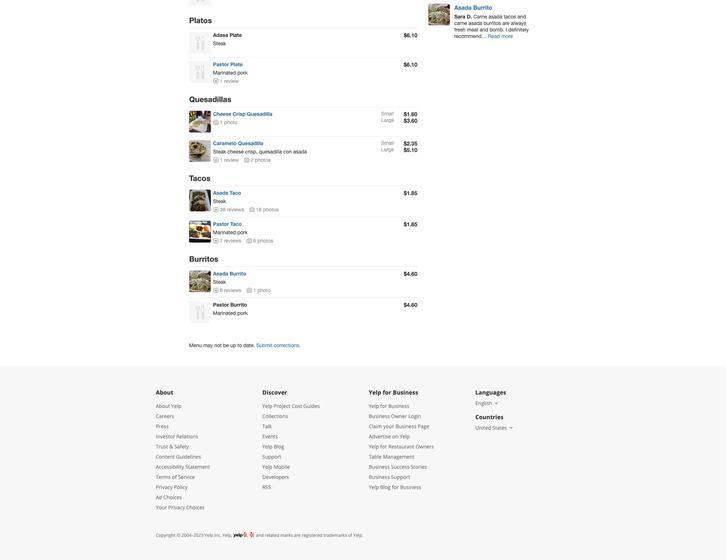 Task type: describe. For each thing, give the bounding box(es) containing it.
read
[[488, 33, 500, 39]]

1 right 8 reviews
[[253, 288, 256, 294]]

business up yelp for business link
[[393, 389, 418, 397]]

$1.60
[[404, 111, 418, 118]]

yelp project cost guides collections talk events yelp blog support yelp mobile developers rss
[[263, 403, 320, 491]]

cheese crisp quesadilla
[[213, 111, 273, 117]]

yelp logo image
[[234, 532, 247, 539]]

con
[[284, 149, 292, 155]]

steak for quesadilla
[[213, 149, 226, 155]]

pastor taco link
[[213, 221, 242, 227]]

burritos
[[189, 255, 218, 264]]

yelp.
[[354, 533, 363, 539]]

guidelines
[[176, 454, 201, 461]]

photo for 1 photo link for cheese crisp quesadilla link
[[224, 120, 238, 125]]

8
[[220, 288, 223, 294]]

rss link
[[263, 484, 271, 491]]

ad
[[156, 495, 162, 501]]

asada for asada burrito steak
[[213, 271, 228, 277]]

&
[[169, 444, 173, 451]]

business support link
[[369, 474, 410, 481]]

are inside carne asada tacos and carne asada burritos are always fresh meat and bomb. i definitely recommend…
[[503, 20, 510, 26]]

claim your business page link
[[369, 423, 430, 430]]

bomb.
[[490, 27, 505, 33]]

investor
[[156, 434, 175, 441]]

adasa
[[213, 32, 228, 38]]

steak for taco
[[213, 199, 226, 205]]

about for about yelp careers press investor relations trust & safety content guidelines accessibility statement terms of service privacy policy ad choices your privacy choices
[[156, 403, 170, 410]]

16 chevron down v2 image
[[494, 401, 500, 407]]

$5.10
[[404, 147, 418, 153]]

policy
[[174, 484, 188, 491]]

yelp for business
[[369, 389, 418, 397]]

login
[[409, 413, 422, 420]]

to
[[238, 343, 242, 349]]

pork for $1.85
[[237, 230, 248, 236]]

up
[[230, 343, 236, 349]]

carne asada tacos and carne asada burritos are always fresh meat and bomb. i definitely recommend…
[[455, 14, 529, 39]]

accessibility statement link
[[156, 464, 210, 471]]

fresh
[[455, 27, 466, 33]]

0 vertical spatial asada burrito link
[[455, 4, 493, 11]]

more
[[502, 33, 513, 39]]

meat
[[467, 27, 479, 33]]

always
[[511, 20, 527, 26]]

english
[[476, 400, 493, 407]]

business down "owner"
[[396, 423, 417, 430]]

owners
[[416, 444, 434, 451]]

$6.10 for marinated pork
[[404, 61, 418, 68]]

asada inside caramelo quesadilla steak cheese crisp, quesadilla con asada
[[293, 149, 307, 155]]

accessibility
[[156, 464, 184, 471]]

talk
[[263, 423, 272, 430]]

united
[[476, 425, 492, 432]]

photos for pastor taco
[[258, 238, 273, 244]]

16 chevron down v2 image
[[509, 426, 515, 431]]

adasa plate steak
[[213, 32, 242, 46]]

for up yelp for business link
[[383, 389, 392, 397]]

submit
[[256, 343, 273, 349]]

business up claim in the bottom of the page
[[369, 413, 390, 420]]

burrito for pastor burrito marinated pork
[[231, 302, 247, 308]]

press
[[156, 423, 169, 430]]

1 vertical spatial and
[[480, 27, 489, 33]]

38 reviews
[[220, 207, 244, 213]]

relations
[[177, 434, 198, 441]]

rss
[[263, 484, 271, 491]]

asada for asada burrito
[[455, 4, 472, 11]]

quesadilla inside caramelo quesadilla steak cheese crisp, quesadilla con asada
[[238, 140, 264, 147]]

photo for 1 photo link corresponding to 8 reviews link
[[258, 288, 271, 294]]

read more
[[488, 33, 513, 39]]

1 photo link for cheese crisp quesadilla link
[[213, 120, 238, 125]]

,
[[247, 533, 250, 539]]

1 down "caramelo"
[[220, 157, 223, 163]]

yelp for restaurant owners link
[[369, 444, 434, 451]]

statement
[[186, 464, 210, 471]]

©
[[177, 533, 180, 539]]

pastor for $1.85
[[213, 221, 229, 227]]

copyright
[[156, 533, 176, 539]]

$1.85 for asada taco
[[404, 190, 418, 197]]

yelp up claim in the bottom of the page
[[369, 403, 379, 410]]

united states
[[476, 425, 507, 432]]

7
[[220, 238, 223, 244]]

content
[[156, 454, 175, 461]]

asada taco link
[[213, 190, 241, 196]]

discover
[[263, 389, 287, 397]]

photos for asada taco
[[263, 207, 279, 213]]

developers
[[263, 474, 289, 481]]

business up "owner"
[[389, 403, 410, 410]]

2 horizontal spatial asada
[[489, 14, 503, 20]]

yelp up the table at the bottom right
[[369, 444, 379, 451]]

large for $1.60
[[381, 118, 394, 123]]

38
[[220, 207, 226, 213]]

tacos
[[189, 174, 211, 183]]

1 photo for 1 photo link for cheese crisp quesadilla link
[[220, 120, 238, 125]]

careers
[[156, 413, 174, 420]]

yelp up yelp for business link
[[369, 389, 382, 397]]

photos for caramelo quesadilla
[[255, 157, 271, 163]]

business owner login link
[[369, 413, 422, 420]]

collections link
[[263, 413, 288, 420]]

sara d.
[[455, 13, 472, 20]]

1 horizontal spatial choices
[[186, 505, 205, 512]]

cheese
[[213, 111, 231, 117]]

1 horizontal spatial of
[[348, 533, 352, 539]]

2 review from the top
[[224, 157, 239, 163]]

collections
[[263, 413, 288, 420]]

1 vertical spatial privacy
[[168, 505, 185, 512]]

1 vertical spatial asada
[[469, 20, 483, 26]]

guides
[[304, 403, 320, 410]]

blog inside yelp project cost guides collections talk events yelp blog support yelp mobile developers rss
[[274, 444, 284, 451]]

terms of service link
[[156, 474, 195, 481]]

small for $1.60
[[382, 111, 394, 117]]

restaurant
[[389, 444, 415, 451]]

yelp blog for business link
[[369, 484, 421, 491]]

table
[[369, 454, 382, 461]]

blog inside yelp for business business owner login claim your business page advertise on yelp yelp for restaurant owners table management business success stories business support yelp blog for business
[[381, 484, 391, 491]]

taco for asada taco
[[230, 190, 241, 196]]

yelp project cost guides link
[[263, 403, 320, 410]]

terms
[[156, 474, 171, 481]]

menu
[[189, 343, 202, 349]]

quesadillas
[[189, 95, 232, 104]]

content guidelines link
[[156, 454, 201, 461]]

burrito for asada burrito steak
[[230, 271, 246, 277]]

1 down pastor plate marinated pork
[[220, 78, 223, 84]]

your
[[156, 505, 167, 512]]

1 review from the top
[[224, 78, 239, 84]]

advertise on yelp link
[[369, 434, 410, 441]]

pastor taco marinated pork
[[213, 221, 248, 236]]

crisp,
[[245, 149, 258, 155]]

caramelo quesadilla steak cheese crisp, quesadilla con asada
[[213, 140, 307, 155]]



Task type: locate. For each thing, give the bounding box(es) containing it.
photos right 2
[[255, 157, 271, 163]]

1 vertical spatial quesadilla
[[238, 140, 264, 147]]

1 photo
[[220, 120, 238, 125], [253, 288, 271, 294]]

and up the always
[[518, 14, 527, 20]]

8 reviews
[[220, 288, 241, 294]]

asada right con
[[293, 149, 307, 155]]

pork down 8 reviews
[[237, 311, 248, 317]]

and
[[518, 14, 527, 20], [480, 27, 489, 33], [256, 533, 264, 539]]

0 vertical spatial plate
[[230, 32, 242, 38]]

1 vertical spatial of
[[348, 533, 352, 539]]

3 steak from the top
[[213, 199, 226, 205]]

asada for asada taco steak
[[213, 190, 228, 196]]

pork inside pastor taco marinated pork
[[237, 230, 248, 236]]

0 vertical spatial $4.60
[[404, 271, 418, 277]]

1 horizontal spatial 1 photo
[[253, 288, 271, 294]]

yelp,
[[223, 533, 232, 539]]

steak up 38
[[213, 199, 226, 205]]

1 vertical spatial taco
[[231, 221, 242, 227]]

4 steak from the top
[[213, 280, 226, 285]]

0 vertical spatial $6.10
[[404, 32, 418, 38]]

1 horizontal spatial photo
[[258, 288, 271, 294]]

1 horizontal spatial blog
[[381, 484, 391, 491]]

yelp for business link
[[369, 403, 410, 410]]

1 steak from the top
[[213, 41, 226, 46]]

trust & safety link
[[156, 444, 189, 451]]

1 review down cheese
[[220, 157, 239, 163]]

0 horizontal spatial photo
[[224, 120, 238, 125]]

pork for $6.10
[[237, 70, 248, 76]]

1 pork from the top
[[237, 70, 248, 76]]

trademarks
[[324, 533, 347, 539]]

0 vertical spatial of
[[172, 474, 177, 481]]

review down pastor plate marinated pork
[[224, 78, 239, 84]]

taco inside pastor taco marinated pork
[[231, 221, 242, 227]]

1 vertical spatial asada burrito link
[[213, 271, 246, 277]]

2 vertical spatial asada
[[213, 271, 228, 277]]

1 vertical spatial small
[[382, 140, 394, 146]]

burritos
[[484, 20, 501, 26]]

8 reviews link
[[213, 288, 241, 294]]

photo
[[224, 120, 238, 125], [258, 288, 271, 294]]

support down success
[[391, 474, 410, 481]]

burrito down 8 reviews
[[231, 302, 247, 308]]

about yelp careers press investor relations trust & safety content guidelines accessibility statement terms of service privacy policy ad choices your privacy choices
[[156, 403, 210, 512]]

1 horizontal spatial 1 photo link
[[246, 288, 271, 294]]

for down advertise
[[381, 444, 387, 451]]

steak down "caramelo"
[[213, 149, 226, 155]]

review down cheese
[[224, 157, 239, 163]]

1 vertical spatial support
[[391, 474, 410, 481]]

1 vertical spatial $6.10
[[404, 61, 418, 68]]

asada burrito
[[455, 4, 493, 11]]

carne
[[455, 20, 468, 26]]

small for $2.35
[[382, 140, 394, 146]]

1 vertical spatial burrito
[[230, 271, 246, 277]]

pastor down 38
[[213, 221, 229, 227]]

steak up 8
[[213, 280, 226, 285]]

yelp mobile link
[[263, 464, 290, 471]]

0 horizontal spatial blog
[[274, 444, 284, 451]]

photos right the 6
[[258, 238, 273, 244]]

support
[[263, 454, 282, 461], [391, 474, 410, 481]]

0 vertical spatial choices
[[164, 495, 182, 501]]

yelp down support link
[[263, 464, 273, 471]]

pastor inside pastor taco marinated pork
[[213, 221, 229, 227]]

$1.85
[[404, 190, 418, 197], [404, 221, 418, 228]]

pork inside pastor burrito marinated pork
[[237, 311, 248, 317]]

1 vertical spatial large
[[381, 147, 394, 153]]

photo right 8 reviews
[[258, 288, 271, 294]]

business down stories
[[400, 484, 421, 491]]

plate right adasa
[[230, 32, 242, 38]]

1 vertical spatial about
[[156, 403, 170, 410]]

support inside yelp for business business owner login claim your business page advertise on yelp yelp for restaurant owners table management business success stories business support yelp blog for business
[[391, 474, 410, 481]]

0 horizontal spatial choices
[[164, 495, 182, 501]]

page
[[418, 423, 430, 430]]

reviews right 38
[[227, 207, 244, 213]]

plate inside adasa plate steak
[[230, 32, 242, 38]]

2 1 review from the top
[[220, 157, 239, 163]]

1 horizontal spatial and
[[480, 27, 489, 33]]

steak inside adasa plate steak
[[213, 41, 226, 46]]

steak
[[213, 41, 226, 46], [213, 149, 226, 155], [213, 199, 226, 205], [213, 280, 226, 285]]

for
[[383, 389, 392, 397], [381, 403, 387, 410], [381, 444, 387, 451], [392, 484, 399, 491]]

privacy down terms
[[156, 484, 173, 491]]

1 photo for 1 photo link corresponding to 8 reviews link
[[253, 288, 271, 294]]

1 vertical spatial 1 photo
[[253, 288, 271, 294]]

steak inside caramelo quesadilla steak cheese crisp, quesadilla con asada
[[213, 149, 226, 155]]

of inside about yelp careers press investor relations trust & safety content guidelines accessibility statement terms of service privacy policy ad choices your privacy choices
[[172, 474, 177, 481]]

yelp for business business owner login claim your business page advertise on yelp yelp for restaurant owners table management business success stories business support yelp blog for business
[[369, 403, 434, 491]]

photos right 18
[[263, 207, 279, 213]]

plate for pastor
[[231, 61, 243, 67]]

about up about yelp link
[[156, 389, 174, 397]]

asada up 38
[[213, 190, 228, 196]]

1 review link
[[213, 78, 239, 84], [213, 157, 239, 163]]

plate
[[230, 32, 242, 38], [231, 61, 243, 67]]

$1.85 for pastor taco
[[404, 221, 418, 228]]

marinated inside pastor plate marinated pork
[[213, 70, 236, 76]]

1 vertical spatial marinated
[[213, 230, 236, 236]]

2 small from the top
[[382, 140, 394, 146]]

1 vertical spatial review
[[224, 157, 239, 163]]

2 horizontal spatial and
[[518, 14, 527, 20]]

d.
[[467, 13, 472, 20]]

1 vertical spatial asada
[[213, 190, 228, 196]]

yelp up careers
[[172, 403, 182, 410]]

0 vertical spatial $1.85
[[404, 190, 418, 197]]

be
[[223, 343, 229, 349]]

steak down adasa
[[213, 41, 226, 46]]

yelp inside about yelp careers press investor relations trust & safety content guidelines accessibility statement terms of service privacy policy ad choices your privacy choices
[[172, 403, 182, 410]]

pork down pastor plate link
[[237, 70, 248, 76]]

2 pork from the top
[[237, 230, 248, 236]]

burrito up 8 reviews
[[230, 271, 246, 277]]

1 photo link down cheese
[[213, 120, 238, 125]]

burrito inside asada burrito steak
[[230, 271, 246, 277]]

2 photos link
[[244, 157, 271, 163]]

1 vertical spatial pastor
[[213, 221, 229, 227]]

0 vertical spatial privacy
[[156, 484, 173, 491]]

0 vertical spatial asada
[[489, 14, 503, 20]]

photos
[[255, 157, 271, 163], [263, 207, 279, 213], [258, 238, 273, 244]]

asada
[[455, 4, 472, 11], [213, 190, 228, 196], [213, 271, 228, 277]]

1 review link down cheese
[[213, 157, 239, 163]]

are
[[503, 20, 510, 26], [294, 533, 301, 539]]

reviews right 8
[[224, 288, 241, 294]]

yelp down events
[[263, 444, 273, 451]]

asada up 8
[[213, 271, 228, 277]]

0 vertical spatial photos
[[255, 157, 271, 163]]

taco down the 38 reviews
[[231, 221, 242, 227]]

and related marks are registered trademarks of yelp.
[[255, 533, 363, 539]]

asada inside asada burrito steak
[[213, 271, 228, 277]]

pastor for $6.10
[[213, 61, 229, 67]]

submit corrections. link
[[256, 343, 301, 349]]

0 vertical spatial are
[[503, 20, 510, 26]]

2 $4.60 from the top
[[404, 302, 418, 309]]

burrito inside pastor burrito marinated pork
[[231, 302, 247, 308]]

states
[[493, 425, 507, 432]]

photos inside 2 photos link
[[255, 157, 271, 163]]

1 marinated from the top
[[213, 70, 236, 76]]

plate down adasa plate steak
[[231, 61, 243, 67]]

0 horizontal spatial 1 photo link
[[213, 120, 238, 125]]

1 vertical spatial $4.60
[[404, 302, 418, 309]]

service
[[178, 474, 195, 481]]

2 photos
[[251, 157, 271, 163]]

0 horizontal spatial 1 photo
[[220, 120, 238, 125]]

marinated inside pastor burrito marinated pork
[[213, 311, 236, 317]]

success
[[391, 464, 410, 471]]

1 vertical spatial choices
[[186, 505, 205, 512]]

1 horizontal spatial are
[[503, 20, 510, 26]]

taco
[[230, 190, 241, 196], [231, 221, 242, 227]]

2 vertical spatial pork
[[237, 311, 248, 317]]

recommend…
[[455, 33, 487, 39]]

choices down privacy policy link
[[164, 495, 182, 501]]

yelp left the inc.
[[205, 533, 213, 539]]

pork inside pastor plate marinated pork
[[237, 70, 248, 76]]

0 horizontal spatial asada
[[293, 149, 307, 155]]

owner
[[391, 413, 407, 420]]

yelp burst image
[[250, 532, 255, 538]]

cheese crisp quesadilla link
[[213, 111, 273, 117]]

0 vertical spatial marinated
[[213, 70, 236, 76]]

small left $1.60
[[382, 111, 394, 117]]

quesadilla right crisp
[[247, 111, 273, 117]]

choices down policy
[[186, 505, 205, 512]]

0 vertical spatial about
[[156, 389, 174, 397]]

0 vertical spatial reviews
[[227, 207, 244, 213]]

for up business owner login link
[[381, 403, 387, 410]]

safety
[[174, 444, 189, 451]]

asada up burritos
[[489, 14, 503, 20]]

plate for adasa
[[230, 32, 242, 38]]

2 steak from the top
[[213, 149, 226, 155]]

steak for plate
[[213, 41, 226, 46]]

crisp
[[233, 111, 246, 117]]

burrito up carne
[[474, 4, 493, 11]]

$4.60 for marinated pork
[[404, 302, 418, 309]]

2 vertical spatial marinated
[[213, 311, 236, 317]]

reviews for $4.60
[[224, 288, 241, 294]]

2 vertical spatial asada
[[293, 149, 307, 155]]

$6.10 for steak
[[404, 32, 418, 38]]

0 vertical spatial 1 photo link
[[213, 120, 238, 125]]

1 vertical spatial are
[[294, 533, 301, 539]]

6 photos link
[[246, 238, 273, 244]]

plate inside pastor plate marinated pork
[[231, 61, 243, 67]]

marinated up 7 reviews link
[[213, 230, 236, 236]]

large
[[381, 118, 394, 123], [381, 147, 394, 153]]

1 vertical spatial photos
[[263, 207, 279, 213]]

1 vertical spatial 1 review link
[[213, 157, 239, 163]]

1 1 review link from the top
[[213, 78, 239, 84]]

pastor inside pastor plate marinated pork
[[213, 61, 229, 67]]

7 reviews link
[[213, 238, 241, 244]]

related
[[265, 533, 279, 539]]

2 $1.85 from the top
[[404, 221, 418, 228]]

steak inside asada burrito steak
[[213, 280, 226, 285]]

burrito for asada burrito
[[474, 4, 493, 11]]

2 about from the top
[[156, 403, 170, 410]]

about for about
[[156, 389, 174, 397]]

carne
[[474, 14, 488, 20]]

0 horizontal spatial asada burrito link
[[213, 271, 246, 277]]

2 vertical spatial reviews
[[224, 288, 241, 294]]

yelp up "collections" link
[[263, 403, 273, 410]]

marinated for $6.10
[[213, 70, 236, 76]]

1 1 review from the top
[[220, 78, 239, 84]]

0 vertical spatial taco
[[230, 190, 241, 196]]

3 marinated from the top
[[213, 311, 236, 317]]

1 photo link right 8 reviews
[[246, 288, 271, 294]]

asada inside asada taco steak
[[213, 190, 228, 196]]

0 vertical spatial blog
[[274, 444, 284, 451]]

asada burrito link up 8 reviews
[[213, 271, 246, 277]]

events link
[[263, 434, 278, 441]]

0 vertical spatial 1 photo
[[220, 120, 238, 125]]

pastor inside pastor burrito marinated pork
[[213, 302, 229, 308]]

1 $4.60 from the top
[[404, 271, 418, 277]]

1 vertical spatial blog
[[381, 484, 391, 491]]

pork
[[237, 70, 248, 76], [237, 230, 248, 236], [237, 311, 248, 317]]

menu may not be up to date. submit corrections.
[[189, 343, 301, 349]]

reviews
[[227, 207, 244, 213], [224, 238, 241, 244], [224, 288, 241, 294]]

0 horizontal spatial and
[[256, 533, 264, 539]]

1 vertical spatial 1 review
[[220, 157, 239, 163]]

3 pork from the top
[[237, 311, 248, 317]]

3 pastor from the top
[[213, 302, 229, 308]]

about up careers
[[156, 403, 170, 410]]

marinated down 8 reviews link
[[213, 311, 236, 317]]

1 $1.85 from the top
[[404, 190, 418, 197]]

steak for burrito
[[213, 280, 226, 285]]

1 vertical spatial pork
[[237, 230, 248, 236]]

reviews for $1.85
[[227, 207, 244, 213]]

0 vertical spatial 1 review link
[[213, 78, 239, 84]]

corrections.
[[274, 343, 301, 349]]

photos inside 18 photos link
[[263, 207, 279, 213]]

and right yelp burst image
[[256, 533, 264, 539]]

asada up sara d.
[[455, 4, 472, 11]]

0 vertical spatial photo
[[224, 120, 238, 125]]

stories
[[411, 464, 427, 471]]

2 1 review link from the top
[[213, 157, 239, 163]]

18 photos link
[[249, 207, 279, 213]]

marinated for $1.85
[[213, 230, 236, 236]]

0 horizontal spatial of
[[172, 474, 177, 481]]

tacos
[[504, 14, 517, 20]]

2 pastor from the top
[[213, 221, 229, 227]]

1 pastor from the top
[[213, 61, 229, 67]]

photo down crisp
[[224, 120, 238, 125]]

privacy down ad choices link
[[168, 505, 185, 512]]

asada taco steak
[[213, 190, 241, 205]]

quesadilla
[[247, 111, 273, 117], [238, 140, 264, 147]]

asada burrito link up d.
[[455, 4, 493, 11]]

careers link
[[156, 413, 174, 420]]

yelp right on
[[400, 434, 410, 441]]

may
[[203, 343, 213, 349]]

yelp down business support link
[[369, 484, 379, 491]]

0 vertical spatial small
[[382, 111, 394, 117]]

burrito
[[474, 4, 493, 11], [230, 271, 246, 277], [231, 302, 247, 308]]

$6.10
[[404, 32, 418, 38], [404, 61, 418, 68]]

pork up 7 reviews
[[237, 230, 248, 236]]

and down burritos
[[480, 27, 489, 33]]

large left $5.10
[[381, 147, 394, 153]]

photos inside 6 photos link
[[258, 238, 273, 244]]

support down yelp blog link at the bottom left of the page
[[263, 454, 282, 461]]

reviews right 7
[[224, 238, 241, 244]]

platos
[[189, 16, 212, 25]]

pastor down 8
[[213, 302, 229, 308]]

pastor plate link
[[213, 61, 243, 67]]

sara
[[455, 13, 466, 20]]

steak inside asada taco steak
[[213, 199, 226, 205]]

about inside about yelp careers press investor relations trust & safety content guidelines accessibility statement terms of service privacy policy ad choices your privacy choices
[[156, 403, 170, 410]]

2 large from the top
[[381, 147, 394, 153]]

press link
[[156, 423, 169, 430]]

are up 'i'
[[503, 20, 510, 26]]

large for $2.35
[[381, 147, 394, 153]]

1 horizontal spatial asada burrito link
[[455, 4, 493, 11]]

of left 'yelp.'
[[348, 533, 352, 539]]

2 marinated from the top
[[213, 230, 236, 236]]

business up yelp blog for business link in the bottom right of the page
[[369, 474, 390, 481]]

quesadilla up crisp,
[[238, 140, 264, 147]]

0 horizontal spatial support
[[263, 454, 282, 461]]

registered
[[302, 533, 323, 539]]

taco inside asada taco steak
[[230, 190, 241, 196]]

are right marks
[[294, 533, 301, 539]]

marinated down pastor plate link
[[213, 70, 236, 76]]

1 small from the top
[[382, 111, 394, 117]]

1 vertical spatial reviews
[[224, 238, 241, 244]]

0 vertical spatial support
[[263, 454, 282, 461]]

0 horizontal spatial are
[[294, 533, 301, 539]]

0 vertical spatial pastor
[[213, 61, 229, 67]]

1 review down pastor plate marinated pork
[[220, 78, 239, 84]]

small left $2.35
[[382, 140, 394, 146]]

1 vertical spatial photo
[[258, 288, 271, 294]]

1 horizontal spatial support
[[391, 474, 410, 481]]

cheese
[[228, 149, 244, 155]]

0 vertical spatial large
[[381, 118, 394, 123]]

0 vertical spatial 1 review
[[220, 78, 239, 84]]

1 vertical spatial plate
[[231, 61, 243, 67]]

1 vertical spatial 1 photo link
[[246, 288, 271, 294]]

$4.60 for steak
[[404, 271, 418, 277]]

for down business support link
[[392, 484, 399, 491]]

1 large from the top
[[381, 118, 394, 123]]

1 about from the top
[[156, 389, 174, 397]]

blog up support link
[[274, 444, 284, 451]]

pastor down adasa plate steak
[[213, 61, 229, 67]]

0 vertical spatial burrito
[[474, 4, 493, 11]]

support inside yelp project cost guides collections talk events yelp blog support yelp mobile developers rss
[[263, 454, 282, 461]]

asada up meat
[[469, 20, 483, 26]]

taco for pastor taco
[[231, 221, 242, 227]]

definitely
[[509, 27, 529, 33]]

marinated inside pastor taco marinated pork
[[213, 230, 236, 236]]

united states button
[[476, 425, 515, 432]]

read more link
[[488, 33, 513, 39]]

large left $3.60
[[381, 118, 394, 123]]

1 photo link for 8 reviews link
[[246, 288, 271, 294]]

1 photo down cheese
[[220, 120, 238, 125]]

1 review link down pastor plate marinated pork
[[213, 78, 239, 84]]

2 vertical spatial photos
[[258, 238, 273, 244]]

business down the table at the bottom right
[[369, 464, 390, 471]]

taco up the 38 reviews
[[230, 190, 241, 196]]

1
[[220, 78, 223, 84], [220, 120, 223, 125], [220, 157, 223, 163], [253, 288, 256, 294]]

1 horizontal spatial asada
[[469, 20, 483, 26]]

0 vertical spatial pork
[[237, 70, 248, 76]]

0 vertical spatial review
[[224, 78, 239, 84]]

0 vertical spatial and
[[518, 14, 527, 20]]

1 down cheese
[[220, 120, 223, 125]]

1 vertical spatial $1.85
[[404, 221, 418, 228]]

0 vertical spatial asada
[[455, 4, 472, 11]]

2 vertical spatial burrito
[[231, 302, 247, 308]]

2 vertical spatial pastor
[[213, 302, 229, 308]]

asada
[[489, 14, 503, 20], [469, 20, 483, 26], [293, 149, 307, 155]]

languages
[[476, 389, 507, 397]]

1 photo right 8 reviews
[[253, 288, 271, 294]]

on
[[393, 434, 399, 441]]

2 vertical spatial and
[[256, 533, 264, 539]]

of up privacy policy link
[[172, 474, 177, 481]]

blog down business support link
[[381, 484, 391, 491]]

0 vertical spatial quesadilla
[[247, 111, 273, 117]]

business success stories link
[[369, 464, 427, 471]]

1 $6.10 from the top
[[404, 32, 418, 38]]

2 $6.10 from the top
[[404, 61, 418, 68]]

table management link
[[369, 454, 415, 461]]



Task type: vqa. For each thing, say whether or not it's contained in the screenshot.
'reviews)'
no



